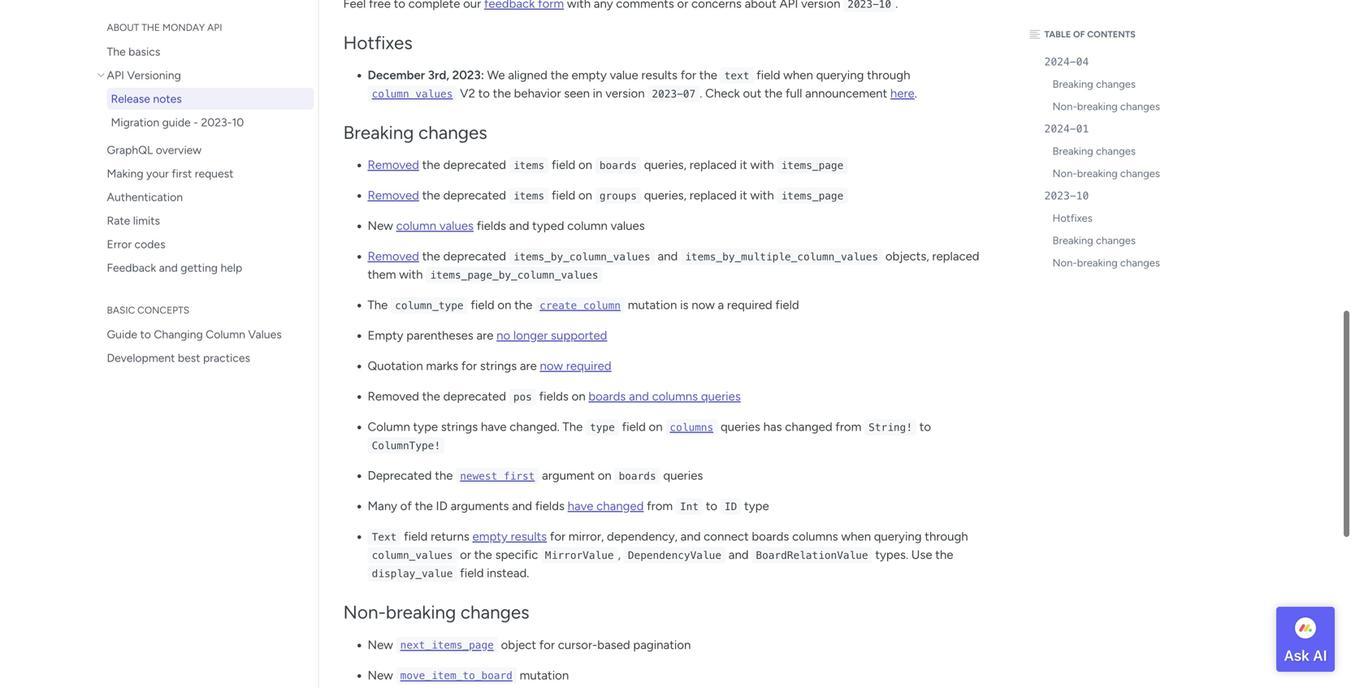 Task type: locate. For each thing, give the bounding box(es) containing it.
1 vertical spatial through
[[925, 529, 968, 544]]

0 vertical spatial removed link
[[368, 158, 419, 172]]

mirror,
[[569, 529, 604, 544]]

with
[[750, 158, 774, 172], [750, 188, 774, 203], [399, 267, 423, 282]]

column up column_type
[[396, 219, 436, 233]]

for left mirror,
[[550, 529, 566, 544]]

1 deprecated from the top
[[443, 158, 506, 172]]

values up removed the deprecated items_by_column_values and items_by_multiple_column_values
[[611, 219, 645, 233]]

changed up dependency,
[[596, 499, 644, 514]]

1 vertical spatial replaced
[[690, 188, 737, 203]]

breaking changes down 04
[[1053, 78, 1136, 91]]

0 vertical spatial non-breaking changes link
[[1034, 95, 1204, 118]]

typed
[[532, 219, 564, 233]]

graphql overview link
[[95, 139, 314, 161]]

1 vertical spatial with
[[750, 188, 774, 203]]

breaking changes link down 04
[[1034, 73, 1204, 95]]

new left move_item_to_board link
[[368, 668, 393, 683]]

queries, right groups
[[644, 188, 687, 203]]

removed link up them
[[368, 249, 419, 264]]

1 horizontal spatial now
[[692, 298, 715, 313]]

type
[[413, 420, 438, 434], [590, 421, 615, 434], [744, 499, 769, 514]]

concepts
[[137, 304, 189, 316]]

items for removed the deprecated items field on groups queries, replaced it with items_page
[[513, 190, 544, 202]]

now down "no longer supported" link
[[540, 359, 563, 373]]

2 queries, from the top
[[644, 188, 687, 203]]

items inside removed the deprecated items field on groups queries, replaced it with items_page
[[513, 190, 544, 202]]

0 vertical spatial 2024-
[[1044, 56, 1076, 68]]

columns up 'boardrelationvalue'
[[792, 529, 838, 544]]

1 vertical spatial api
[[107, 68, 124, 82]]

boards right connect
[[752, 529, 789, 544]]

2 column from the left
[[567, 219, 608, 233]]

newest_first
[[460, 470, 535, 482]]

graphql
[[107, 143, 153, 157]]

versioning
[[127, 68, 181, 82]]

1 horizontal spatial type
[[590, 421, 615, 434]]

2 vertical spatial with
[[399, 267, 423, 282]]

2 items_page from the top
[[781, 190, 844, 202]]

on
[[578, 158, 592, 172], [578, 188, 592, 203], [498, 298, 511, 313], [572, 389, 586, 404], [649, 420, 663, 434], [598, 468, 612, 483]]

removed for removed the deprecated items field on groups queries, replaced it with items_page
[[368, 188, 419, 203]]

1 items_page from the top
[[781, 159, 844, 172]]

1 horizontal spatial .
[[915, 86, 917, 101]]

1 vertical spatial new
[[368, 638, 393, 652]]

marks
[[426, 359, 458, 373]]

0 horizontal spatial have
[[481, 420, 507, 434]]

strings inside column type strings have changed. the type field on columns queries has changed from string! to columntype!
[[441, 420, 478, 434]]

new move_item_to_board mutation
[[368, 668, 569, 683]]

empty parentheses are no longer supported
[[368, 328, 607, 343]]

replaced for removed the deprecated items field on boards queries, replaced it with items_page
[[690, 158, 737, 172]]

1 horizontal spatial column
[[567, 219, 608, 233]]

2 deprecated from the top
[[443, 188, 506, 203]]

results right value in the left top of the page
[[641, 68, 678, 82]]

strings down no
[[480, 359, 517, 373]]

0 vertical spatial queries,
[[644, 158, 687, 172]]

0 vertical spatial the
[[107, 45, 126, 58]]

them
[[368, 267, 396, 282]]

rate limits link
[[95, 210, 314, 232]]

the down "about"
[[107, 45, 126, 58]]

mutation left is
[[628, 298, 677, 313]]

behavior
[[514, 86, 561, 101]]

items inside the removed the deprecated items field on boards queries, replaced it with items_page
[[513, 159, 544, 172]]

with down out
[[750, 158, 774, 172]]

1 vertical spatial results
[[511, 529, 547, 544]]

fields down deprecated the newest_first argument on boards queries
[[535, 499, 565, 514]]

items_page inside removed the deprecated items field on groups queries, replaced it with items_page
[[781, 190, 844, 202]]

0 vertical spatial new
[[368, 219, 393, 233]]

2024-01
[[1044, 123, 1089, 135]]

1 vertical spatial now
[[540, 359, 563, 373]]

through up here link
[[867, 68, 910, 82]]

queries up int on the right
[[663, 468, 703, 483]]

removed link down "column_values" link
[[368, 158, 419, 172]]

2024- up 2024-01 at the right top
[[1044, 56, 1076, 68]]

empty down arguments
[[472, 529, 508, 544]]

0 vertical spatial querying
[[816, 68, 864, 82]]

columns
[[652, 389, 698, 404], [670, 421, 713, 434], [792, 529, 838, 544]]

2 vertical spatial new
[[368, 668, 393, 683]]

0 vertical spatial items_page
[[781, 159, 844, 172]]

from
[[835, 420, 861, 434], [647, 499, 673, 514]]

1 removed link from the top
[[368, 158, 419, 172]]

create_column link
[[535, 297, 625, 314]]

it for removed the deprecated items field on groups queries, replaced it with items_page
[[740, 188, 747, 203]]

1 horizontal spatial values
[[611, 219, 645, 233]]

1 vertical spatial hotfixes
[[1053, 212, 1093, 225]]

column up items_by_column_values
[[567, 219, 608, 233]]

items for removed the deprecated items field on boards queries, replaced it with items_page
[[513, 159, 544, 172]]

api
[[207, 22, 222, 33], [107, 68, 124, 82]]

when up 'boardrelationvalue'
[[841, 529, 871, 544]]

breaking changes link down the 2023-10 link
[[1034, 230, 1204, 252]]

01
[[1076, 123, 1089, 135]]

new for new column values fields and typed column values
[[368, 219, 393, 233]]

2 values from the left
[[611, 219, 645, 233]]

boards up groups
[[599, 159, 637, 172]]

id up connect
[[725, 501, 737, 513]]

help
[[221, 261, 242, 275]]

3 deprecated from the top
[[443, 249, 506, 264]]

1 horizontal spatial through
[[925, 529, 968, 544]]

items_by_multiple_column_values
[[685, 251, 878, 263]]

1 column from the left
[[396, 219, 436, 233]]

hotfixes down 2023-10
[[1053, 212, 1093, 225]]

1 vertical spatial changed
[[596, 499, 644, 514]]

have up mirror,
[[568, 499, 593, 514]]

breaking up 01
[[1077, 100, 1118, 113]]

column type strings have changed. the type field on columns queries has changed from string! to columntype!
[[368, 420, 931, 452]]

field inside column type strings have changed. the type field on columns queries has changed from string! to columntype!
[[622, 420, 646, 434]]

many of the id arguments and fields have changed from int to id type
[[368, 499, 769, 514]]

1 horizontal spatial 10
[[1076, 190, 1089, 202]]

empty inside text field returns empty results for mirror, dependency, and connect boards columns when querying through column_values or the specific mirrorvalue , dependencyvalue and boardrelationvalue types. use the display_value field instead.
[[472, 529, 508, 544]]

field down boards and columns queries link
[[622, 420, 646, 434]]

1 vertical spatial items_page
[[781, 190, 844, 202]]

0 vertical spatial from
[[835, 420, 861, 434]]

pos
[[513, 391, 532, 403]]

deprecated the newest_first argument on boards queries
[[368, 468, 703, 483]]

non-breaking changes link down hotfixes link
[[1034, 252, 1204, 274]]

ai
[[1313, 647, 1327, 664]]

empty up in
[[572, 68, 607, 82]]

to right "v2"
[[478, 86, 490, 101]]

have inside column type strings have changed. the type field on columns queries has changed from string! to columntype!
[[481, 420, 507, 434]]

making your first request link
[[95, 162, 314, 184]]

strings
[[480, 359, 517, 373], [441, 420, 478, 434]]

2 column_values from the top
[[372, 549, 453, 562]]

when up full
[[783, 68, 813, 82]]

2 it from the top
[[740, 188, 747, 203]]

1 column_values from the top
[[372, 88, 453, 100]]

0 horizontal spatial column
[[206, 327, 245, 341]]

items_page for removed the deprecated items field on groups queries, replaced it with items_page
[[781, 190, 844, 202]]

from inside column type strings have changed. the type field on columns queries has changed from string! to columntype!
[[835, 420, 861, 434]]

create_column
[[540, 300, 621, 312]]

2024- for 01
[[1044, 123, 1076, 135]]

0 horizontal spatial querying
[[816, 68, 864, 82]]

10
[[232, 115, 244, 129], [1076, 190, 1089, 202]]

2 vertical spatial columns
[[792, 529, 838, 544]]

querying up announcement in the top of the page
[[816, 68, 864, 82]]

through inside december 3rd, 2023: we aligned the empty value results for the text field when querying through column_values v2 to the behavior seen in version 2023-07 .  check out the full announcement here .
[[867, 68, 910, 82]]

results up specific
[[511, 529, 547, 544]]

breaking down display_value
[[386, 601, 456, 623]]

removed for removed the deprecated items field on boards queries, replaced it with items_page
[[368, 158, 419, 172]]

basics
[[128, 45, 160, 58]]

2 2024- from the top
[[1044, 123, 1076, 135]]

. right 07
[[700, 86, 702, 101]]

id inside many of the id arguments and fields have changed from int to id type
[[725, 501, 737, 513]]

dependencyvalue
[[628, 549, 721, 562]]

new up them
[[368, 219, 393, 233]]

2024- down 2024-04
[[1044, 123, 1076, 135]]

queries inside column type strings have changed. the type field on columns queries has changed from string! to columntype!
[[721, 420, 760, 434]]

removed link up column values link
[[368, 188, 419, 203]]

1 vertical spatial items
[[513, 190, 544, 202]]

1 vertical spatial when
[[841, 529, 871, 544]]

non-breaking changes
[[1053, 100, 1160, 113], [1053, 167, 1160, 180], [1053, 256, 1160, 269], [343, 601, 529, 623]]

field up out
[[757, 68, 780, 82]]

on down now required link
[[572, 389, 586, 404]]

1 vertical spatial column_values
[[372, 549, 453, 562]]

1 2024- from the top
[[1044, 56, 1076, 68]]

0 horizontal spatial empty
[[472, 529, 508, 544]]

are down longer
[[520, 359, 537, 373]]

2 vertical spatial non-breaking changes link
[[1034, 252, 1204, 274]]

1 horizontal spatial results
[[641, 68, 678, 82]]

1 breaking changes link from the top
[[1034, 73, 1204, 95]]

results inside text field returns empty results for mirror, dependency, and connect boards columns when querying through column_values or the specific mirrorvalue , dependencyvalue and boardrelationvalue types. use the display_value field instead.
[[511, 529, 547, 544]]

3 new from the top
[[368, 668, 393, 683]]

0 horizontal spatial the
[[107, 45, 126, 58]]

items_page_by_column_values
[[430, 269, 598, 281]]

breaking down 2024-04
[[1053, 78, 1093, 91]]

it up items_by_multiple_column_values
[[740, 188, 747, 203]]

1 horizontal spatial querying
[[874, 529, 922, 544]]

0 vertical spatial when
[[783, 68, 813, 82]]

0 horizontal spatial .
[[700, 86, 702, 101]]

have left changed.
[[481, 420, 507, 434]]

2 removed link from the top
[[368, 188, 419, 203]]

removed the deprecated pos fields on boards and columns queries
[[368, 389, 741, 404]]

type down removed the deprecated pos fields on boards and columns queries
[[590, 421, 615, 434]]

0 horizontal spatial mutation
[[520, 668, 569, 683]]

0 horizontal spatial values
[[439, 219, 474, 233]]

api up the basics link
[[207, 22, 222, 33]]

columns down boards and columns queries link
[[670, 421, 713, 434]]

mutation
[[628, 298, 677, 313], [520, 668, 569, 683]]

. right announcement in the top of the page
[[915, 86, 917, 101]]

required down supported
[[566, 359, 611, 373]]

non-breaking changes link for 01
[[1034, 162, 1204, 185]]

0 horizontal spatial 10
[[232, 115, 244, 129]]

0 horizontal spatial strings
[[441, 420, 478, 434]]

id up returns on the left
[[436, 499, 448, 514]]

when inside december 3rd, 2023: we aligned the empty value results for the text field when querying through column_values v2 to the behavior seen in version 2023-07 .  check out the full announcement here .
[[783, 68, 813, 82]]

new left next_items_page
[[368, 638, 393, 652]]

to inside column type strings have changed. the type field on columns queries has changed from string! to columntype!
[[919, 420, 931, 434]]

2023- right -
[[201, 115, 232, 129]]

column up practices
[[206, 327, 245, 341]]

3 removed from the top
[[368, 249, 419, 264]]

removed down quotation
[[368, 389, 419, 404]]

2 vertical spatial 2023-
[[1044, 190, 1076, 202]]

2 non-breaking changes link from the top
[[1034, 162, 1204, 185]]

field up removed the deprecated items field on groups queries, replaced it with items_page
[[552, 158, 575, 172]]

release notes link
[[107, 88, 314, 110]]

columns inside column type strings have changed. the type field on columns queries has changed from string! to columntype!
[[670, 421, 713, 434]]

about
[[107, 22, 139, 33]]

0 vertical spatial through
[[867, 68, 910, 82]]

strings up newest_first
[[441, 420, 478, 434]]

2 breaking changes link from the top
[[1034, 140, 1204, 162]]

0 horizontal spatial id
[[436, 499, 448, 514]]

1 non-breaking changes link from the top
[[1034, 95, 1204, 118]]

boards inside the removed the deprecated items field on boards queries, replaced it with items_page
[[599, 159, 637, 172]]

basic
[[107, 304, 135, 316]]

breaking changes down 01
[[1053, 145, 1136, 158]]

1 horizontal spatial when
[[841, 529, 871, 544]]

1 . from the left
[[700, 86, 702, 101]]

from left "string!"
[[835, 420, 861, 434]]

0 horizontal spatial required
[[566, 359, 611, 373]]

querying
[[816, 68, 864, 82], [874, 529, 922, 544]]

replaced inside objects, replaced them with
[[932, 249, 979, 264]]

when inside text field returns empty results for mirror, dependency, and connect boards columns when querying through column_values or the specific mirrorvalue , dependencyvalue and boardrelationvalue types. use the display_value field instead.
[[841, 529, 871, 544]]

2 vertical spatial the
[[563, 420, 583, 434]]

are left no
[[476, 328, 493, 343]]

0 horizontal spatial type
[[413, 420, 438, 434]]

the down them
[[368, 298, 388, 313]]

when
[[783, 68, 813, 82], [841, 529, 871, 544]]

0 vertical spatial results
[[641, 68, 678, 82]]

1 removed from the top
[[368, 158, 419, 172]]

1 it from the top
[[740, 158, 747, 172]]

items_page inside the removed the deprecated items field on boards queries, replaced it with items_page
[[781, 159, 844, 172]]

1 vertical spatial empty
[[472, 529, 508, 544]]

0 vertical spatial it
[[740, 158, 747, 172]]

4 removed from the top
[[368, 389, 419, 404]]

api up release
[[107, 68, 124, 82]]

1 horizontal spatial column
[[368, 420, 410, 434]]

2023- right version
[[652, 88, 683, 100]]

the inside column type strings have changed. the type field on columns queries has changed from string! to columntype!
[[563, 420, 583, 434]]

0 vertical spatial queries
[[701, 389, 741, 404]]

on left groups
[[578, 188, 592, 203]]

have changed link
[[568, 499, 644, 514]]

0 horizontal spatial when
[[783, 68, 813, 82]]

1 vertical spatial mutation
[[520, 668, 569, 683]]

the inside the basics link
[[107, 45, 126, 58]]

1 vertical spatial it
[[740, 188, 747, 203]]

changed right has
[[785, 420, 832, 434]]

1 vertical spatial the
[[368, 298, 388, 313]]

1 vertical spatial are
[[520, 359, 537, 373]]

items_page up items_by_multiple_column_values
[[781, 190, 844, 202]]

to right "string!"
[[919, 420, 931, 434]]

0 horizontal spatial changed
[[596, 499, 644, 514]]

values up "items_page_by_column_values"
[[439, 219, 474, 233]]

2024-04 link
[[1026, 51, 1204, 73]]

deprecated for removed the deprecated items field on groups queries, replaced it with items_page
[[443, 188, 506, 203]]

0 horizontal spatial 2023-
[[201, 115, 232, 129]]

1 horizontal spatial id
[[725, 501, 737, 513]]

type up columntype!
[[413, 420, 438, 434]]

3 removed link from the top
[[368, 249, 419, 264]]

4 deprecated from the top
[[443, 389, 506, 404]]

breaking
[[1053, 78, 1093, 91], [343, 121, 414, 143], [1053, 145, 1093, 158], [1053, 234, 1093, 247]]

here link
[[890, 86, 915, 101]]

here
[[890, 86, 915, 101]]

deprecated
[[443, 158, 506, 172], [443, 188, 506, 203], [443, 249, 506, 264], [443, 389, 506, 404]]

0 vertical spatial strings
[[480, 359, 517, 373]]

removed for removed the deprecated pos fields on boards and columns queries
[[368, 389, 419, 404]]

1 new from the top
[[368, 219, 393, 233]]

field right text
[[404, 529, 428, 544]]

1 vertical spatial fields
[[539, 389, 569, 404]]

field down or at left bottom
[[460, 566, 484, 581]]

error
[[107, 237, 132, 251]]

items_page
[[781, 159, 844, 172], [781, 190, 844, 202]]

1 horizontal spatial have
[[568, 499, 593, 514]]

in
[[593, 86, 602, 101]]

removed up them
[[368, 249, 419, 264]]

dependency,
[[607, 529, 678, 544]]

1 horizontal spatial from
[[835, 420, 861, 434]]

through up use
[[925, 529, 968, 544]]

breaking changes link for 2024-04
[[1034, 73, 1204, 95]]

many
[[368, 499, 397, 514]]

2 vertical spatial replaced
[[932, 249, 979, 264]]

migration
[[111, 115, 159, 129]]

non- up 2023-10
[[1053, 167, 1077, 180]]

guide to changing column values
[[107, 327, 282, 341]]

fields up "items_page_by_column_values"
[[477, 219, 506, 233]]

replaced down check
[[690, 158, 737, 172]]

deprecated for removed the deprecated items_by_column_values and items_by_multiple_column_values
[[443, 249, 506, 264]]

1 items from the top
[[513, 159, 544, 172]]

empty results link
[[472, 529, 547, 544]]

queries
[[701, 389, 741, 404], [721, 420, 760, 434], [663, 468, 703, 483]]

2 horizontal spatial 2023-
[[1044, 190, 1076, 202]]

now
[[692, 298, 715, 313], [540, 359, 563, 373]]

the for the column_type field on the create_column mutation is now a required field
[[368, 298, 388, 313]]

2 horizontal spatial the
[[563, 420, 583, 434]]

now left the a
[[692, 298, 715, 313]]

seen
[[564, 86, 590, 101]]

required right the a
[[727, 298, 772, 313]]

1 vertical spatial columns
[[670, 421, 713, 434]]

non-breaking changes up 2024-01 link
[[1053, 100, 1160, 113]]

1 vertical spatial strings
[[441, 420, 478, 434]]

0 vertical spatial with
[[750, 158, 774, 172]]

new next_items_page object for cursor-based pagination
[[368, 638, 691, 652]]

column
[[396, 219, 436, 233], [567, 219, 608, 233]]

removed link
[[368, 158, 419, 172], [368, 188, 419, 203], [368, 249, 419, 264]]

0 vertical spatial breaking changes link
[[1034, 73, 1204, 95]]

breaking changes down hotfixes link
[[1053, 234, 1136, 247]]

1 vertical spatial non-breaking changes link
[[1034, 162, 1204, 185]]

boards inside deprecated the newest_first argument on boards queries
[[619, 470, 656, 482]]

check
[[705, 86, 740, 101]]

0 horizontal spatial results
[[511, 529, 547, 544]]

authentication
[[107, 190, 183, 204]]

removed down "column_values" link
[[368, 158, 419, 172]]

breaking changes link down 01
[[1034, 140, 1204, 162]]

non-breaking changes link
[[1034, 95, 1204, 118], [1034, 162, 1204, 185], [1034, 252, 1204, 274]]

0 vertical spatial have
[[481, 420, 507, 434]]

2 items from the top
[[513, 190, 544, 202]]

items_page for removed the deprecated items field on boards queries, replaced it with items_page
[[781, 159, 844, 172]]

0 horizontal spatial column
[[396, 219, 436, 233]]

for inside text field returns empty results for mirror, dependency, and connect boards columns when querying through column_values or the specific mirrorvalue , dependencyvalue and boardrelationvalue types. use the display_value field instead.
[[550, 529, 566, 544]]

your
[[146, 167, 169, 180]]

2 vertical spatial removed link
[[368, 249, 419, 264]]

1 horizontal spatial mutation
[[628, 298, 677, 313]]

2 new from the top
[[368, 638, 393, 652]]

1 queries, from the top
[[644, 158, 687, 172]]

breaking down 2023-10
[[1053, 234, 1093, 247]]

queries, for removed the deprecated items field on groups queries, replaced it with items_page
[[644, 188, 687, 203]]

0 vertical spatial column
[[206, 327, 245, 341]]

non-breaking changes link up hotfixes link
[[1034, 162, 1204, 185]]

2 removed from the top
[[368, 188, 419, 203]]

0 vertical spatial now
[[692, 298, 715, 313]]

1 vertical spatial column
[[368, 420, 410, 434]]

0 vertical spatial mutation
[[628, 298, 677, 313]]

breaking down 2024-01 at the right top
[[1053, 145, 1093, 158]]

non-
[[1053, 100, 1077, 113], [1053, 167, 1077, 180], [1053, 256, 1077, 269], [343, 601, 386, 623]]

0 vertical spatial required
[[727, 298, 772, 313]]

non- up 2024-01 at the right top
[[1053, 100, 1077, 113]]



Task type: vqa. For each thing, say whether or not it's contained in the screenshot.
the Quotation
yes



Task type: describe. For each thing, give the bounding box(es) containing it.
non-breaking changes down hotfixes link
[[1053, 256, 1160, 269]]

arguments
[[451, 499, 509, 514]]

we
[[487, 68, 505, 82]]

december 3rd, 2023: we aligned the empty value results for the text field when querying through column_values v2 to the behavior seen in version 2023-07 .  check out the full announcement here .
[[368, 68, 917, 101]]

on up have changed link
[[598, 468, 612, 483]]

longer
[[513, 328, 548, 343]]

quotation marks for strings are now required
[[368, 359, 611, 373]]

rate
[[107, 214, 130, 227]]

04
[[1076, 56, 1089, 68]]

with for removed the deprecated items field on groups queries, replaced it with items_page
[[750, 188, 774, 203]]

columntype!
[[372, 440, 440, 452]]

0 vertical spatial hotfixes
[[343, 32, 413, 54]]

overview
[[156, 143, 202, 157]]

feedback and getting help link
[[95, 257, 314, 279]]

breaking down hotfixes link
[[1077, 256, 1118, 269]]

-
[[193, 115, 198, 129]]

deprecated
[[368, 468, 432, 483]]

development best practices
[[107, 351, 250, 365]]

quotation
[[368, 359, 423, 373]]

deprecated for removed the deprecated pos fields on boards and columns queries
[[443, 389, 506, 404]]

specific
[[495, 548, 538, 562]]

no
[[496, 328, 510, 343]]

2023:
[[452, 68, 484, 82]]

the for the basics
[[107, 45, 126, 58]]

0 vertical spatial columns
[[652, 389, 698, 404]]

2023-10
[[1044, 190, 1089, 202]]

2024- for 04
[[1044, 56, 1076, 68]]

breaking changes down "column_values" link
[[343, 121, 487, 143]]

removed link for removed the deprecated items field on groups queries, replaced it with items_page
[[368, 188, 419, 203]]

0 horizontal spatial from
[[647, 499, 673, 514]]

feedback and getting help
[[107, 261, 242, 275]]

column_values inside december 3rd, 2023: we aligned the empty value results for the text field when querying through column_values v2 to the behavior seen in version 2023-07 .  check out the full announcement here .
[[372, 88, 453, 100]]

field inside december 3rd, 2023: we aligned the empty value results for the text field when querying through column_values v2 to the behavior seen in version 2023-07 .  check out the full announcement here .
[[757, 68, 780, 82]]

development best practices link
[[95, 347, 314, 369]]

announcement
[[805, 86, 887, 101]]

0 vertical spatial fields
[[477, 219, 506, 233]]

argument
[[542, 468, 595, 483]]

for right marks on the bottom
[[461, 359, 477, 373]]

non-breaking changes link for 04
[[1034, 95, 1204, 118]]

07
[[683, 88, 696, 100]]

0 vertical spatial api
[[207, 22, 222, 33]]

through inside text field returns empty results for mirror, dependency, and connect boards columns when querying through column_values or the specific mirrorvalue , dependencyvalue and boardrelationvalue types. use the display_value field instead.
[[925, 529, 968, 544]]

column_values inside text field returns empty results for mirror, dependency, and connect boards columns when querying through column_values or the specific mirrorvalue , dependencyvalue and boardrelationvalue types. use the display_value field instead.
[[372, 549, 453, 562]]

or
[[460, 548, 471, 562]]

non-breaking changes up next_items_page link
[[343, 601, 529, 623]]

1 vertical spatial 2023-
[[201, 115, 232, 129]]

out
[[743, 86, 761, 101]]

,
[[618, 548, 621, 562]]

1 horizontal spatial strings
[[480, 359, 517, 373]]

field up typed
[[552, 188, 575, 203]]

removed for removed the deprecated items_by_column_values and items_by_multiple_column_values
[[368, 249, 419, 264]]

migration guide - 2023-10 link
[[107, 111, 314, 133]]

column inside column type strings have changed. the type field on columns queries has changed from string! to columntype!
[[368, 420, 410, 434]]

on up removed the deprecated items field on groups queries, replaced it with items_page
[[578, 158, 592, 172]]

boards down now required link
[[589, 389, 626, 404]]

with for removed the deprecated items field on boards queries, replaced it with items_page
[[750, 158, 774, 172]]

empty inside december 3rd, 2023: we aligned the empty value results for the text field when querying through column_values v2 to the behavior seen in version 2023-07 .  check out the full announcement here .
[[572, 68, 607, 82]]

notes
[[153, 92, 182, 106]]

removed link for removed the deprecated items field on boards queries, replaced it with items_page
[[368, 158, 419, 172]]

0 horizontal spatial now
[[540, 359, 563, 373]]

2023-10 link
[[1026, 185, 1204, 207]]

breaking up the 2023-10 link
[[1077, 167, 1118, 180]]

new for new move_item_to_board mutation
[[368, 668, 393, 683]]

on up no
[[498, 298, 511, 313]]

use
[[911, 548, 932, 562]]

deprecated for removed the deprecated items field on boards queries, replaced it with items_page
[[443, 158, 506, 172]]

full
[[786, 86, 802, 101]]

version
[[605, 86, 645, 101]]

querying inside december 3rd, 2023: we aligned the empty value results for the text field when querying through column_values v2 to the behavior seen in version 2023-07 .  check out the full announcement here .
[[816, 68, 864, 82]]

removed link for removed the deprecated items_by_column_values and items_by_multiple_column_values
[[368, 249, 419, 264]]

codes
[[134, 237, 165, 251]]

next_items_page link
[[396, 637, 498, 653]]

new column values fields and typed column values
[[368, 219, 645, 233]]

with inside objects, replaced them with
[[399, 267, 423, 282]]

empty
[[368, 328, 403, 343]]

the basics link
[[95, 41, 314, 63]]

field down items_by_multiple_column_values
[[775, 298, 799, 313]]

results inside december 3rd, 2023: we aligned the empty value results for the text field when querying through column_values v2 to the behavior seen in version 2023-07 .  check out the full announcement here .
[[641, 68, 678, 82]]

ask ai
[[1284, 647, 1327, 664]]

to inside december 3rd, 2023: we aligned the empty value results for the text field when querying through column_values v2 to the behavior seen in version 2023-07 .  check out the full announcement here .
[[478, 86, 490, 101]]

1 horizontal spatial hotfixes
[[1053, 212, 1093, 225]]

it for removed the deprecated items field on boards queries, replaced it with items_page
[[740, 158, 747, 172]]

guide
[[107, 327, 137, 341]]

2 vertical spatial queries
[[663, 468, 703, 483]]

error codes link
[[95, 233, 314, 255]]

removed the deprecated items field on groups queries, replaced it with items_page
[[368, 188, 844, 203]]

3rd,
[[428, 68, 449, 82]]

value
[[610, 68, 638, 82]]

non- down display_value
[[343, 601, 386, 623]]

queries, for removed the deprecated items field on boards queries, replaced it with items_page
[[644, 158, 687, 172]]

display_value
[[372, 568, 453, 580]]

to right int on the right
[[706, 499, 717, 514]]

guide to changing column values link
[[95, 323, 314, 345]]

next_items_page
[[400, 639, 494, 651]]

2023- inside december 3rd, 2023: we aligned the empty value results for the text field when querying through column_values v2 to the behavior seen in version 2023-07 .  check out the full announcement here .
[[652, 88, 683, 100]]

for inside december 3rd, 2023: we aligned the empty value results for the text field when querying through column_values v2 to the behavior seen in version 2023-07 .  check out the full announcement here .
[[681, 68, 696, 82]]

parentheses
[[406, 328, 473, 343]]

1 values from the left
[[439, 219, 474, 233]]

non- down 2023-10
[[1053, 256, 1077, 269]]

2 vertical spatial fields
[[535, 499, 565, 514]]

removed the deprecated items_by_column_values and items_by_multiple_column_values
[[368, 249, 878, 264]]

aligned
[[508, 68, 548, 82]]

columns link
[[666, 419, 718, 436]]

column_values link
[[368, 86, 457, 102]]

field up empty parentheses are no longer supported
[[471, 298, 495, 313]]

0 horizontal spatial are
[[476, 328, 493, 343]]

for right object
[[539, 638, 555, 652]]

development
[[107, 351, 175, 365]]

has
[[763, 420, 782, 434]]

querying inside text field returns empty results for mirror, dependency, and connect boards columns when querying through column_values or the specific mirrorvalue , dependencyvalue and boardrelationvalue types. use the display_value field instead.
[[874, 529, 922, 544]]

text
[[724, 69, 749, 82]]

project logo image
[[1293, 615, 1319, 641]]

on inside column type strings have changed. the type field on columns queries has changed from string! to columntype!
[[649, 420, 663, 434]]

string!
[[869, 421, 912, 434]]

replaced for removed the deprecated items field on groups queries, replaced it with items_page
[[690, 188, 737, 203]]

about the monday api
[[107, 22, 222, 33]]

values
[[248, 327, 282, 341]]

text
[[372, 531, 397, 543]]

breaking changes link for 2024-01
[[1034, 140, 1204, 162]]

breaking down "column_values" link
[[343, 121, 414, 143]]

boards inside text field returns empty results for mirror, dependency, and connect boards columns when querying through column_values or the specific mirrorvalue , dependencyvalue and boardrelationvalue types. use the display_value field instead.
[[752, 529, 789, 544]]

mirrorvalue
[[545, 549, 614, 562]]

0 vertical spatial 10
[[232, 115, 244, 129]]

changed inside column type strings have changed. the type field on columns queries has changed from string! to columntype!
[[785, 420, 832, 434]]

api versioning
[[107, 68, 181, 82]]

connect
[[704, 529, 749, 544]]

2 horizontal spatial type
[[744, 499, 769, 514]]

based
[[597, 638, 630, 652]]

columns inside text field returns empty results for mirror, dependency, and connect boards columns when querying through column_values or the specific mirrorvalue , dependencyvalue and boardrelationvalue types. use the display_value field instead.
[[792, 529, 838, 544]]

non-breaking changes up the 2023-10 link
[[1053, 167, 1160, 180]]

1 vertical spatial 10
[[1076, 190, 1089, 202]]

first
[[172, 167, 192, 180]]

cursor-
[[558, 638, 597, 652]]

changed.
[[510, 420, 560, 434]]

ask ai button
[[1276, 607, 1335, 672]]

authentication link
[[95, 186, 314, 208]]

3 breaking changes link from the top
[[1034, 230, 1204, 252]]

1 horizontal spatial required
[[727, 298, 772, 313]]

1 vertical spatial required
[[566, 359, 611, 373]]

returns
[[431, 529, 469, 544]]

2 . from the left
[[915, 86, 917, 101]]

hide subpages for api versioning image
[[95, 73, 107, 81]]

making
[[107, 167, 143, 180]]

new for new next_items_page object for cursor-based pagination
[[368, 638, 393, 652]]

hotfixes link
[[1034, 207, 1204, 230]]

getting
[[181, 261, 218, 275]]

rate limits
[[107, 214, 160, 227]]

to right guide on the left top
[[140, 327, 151, 341]]

move_item_to_board
[[400, 670, 513, 682]]

december
[[368, 68, 425, 82]]

items_by_column_values
[[513, 251, 651, 263]]

objects, replaced them with
[[368, 249, 979, 282]]

groups
[[599, 190, 637, 202]]

best
[[178, 351, 200, 365]]

objects,
[[885, 249, 929, 264]]

2024-04
[[1044, 56, 1089, 68]]

migration guide - 2023-10
[[111, 115, 244, 129]]

3 non-breaking changes link from the top
[[1034, 252, 1204, 274]]

v2
[[460, 86, 475, 101]]



